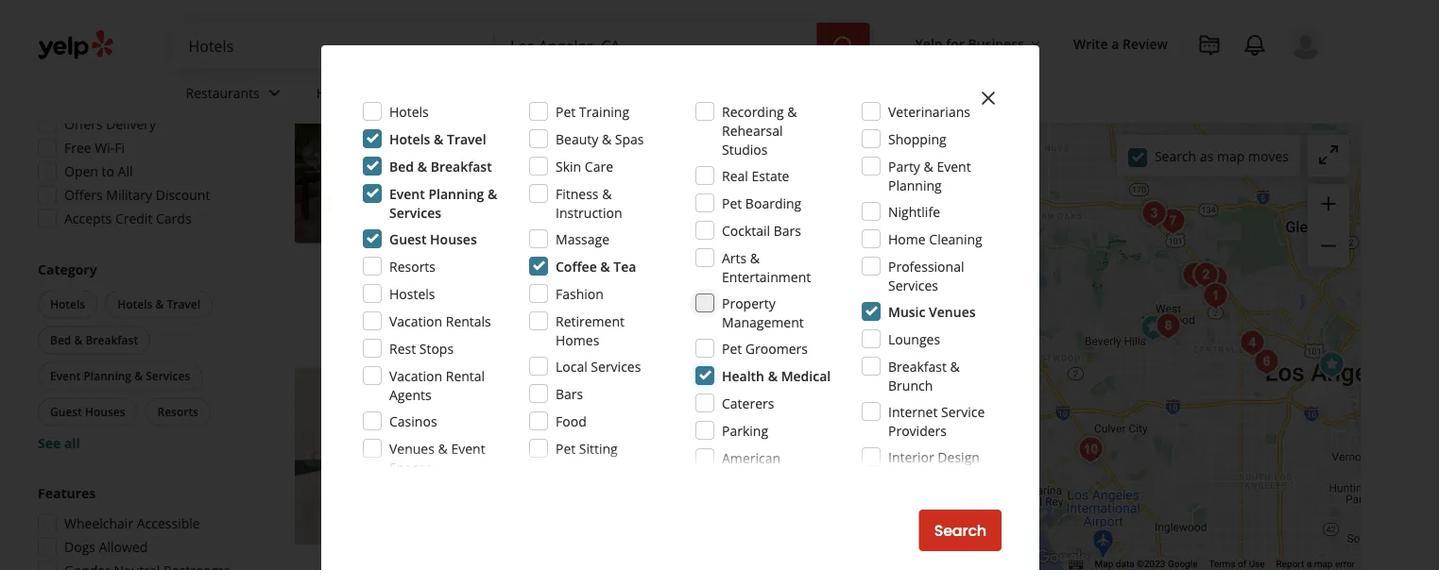 Task type: vqa. For each thing, say whether or not it's contained in the screenshot.
'Dottie Audrey's Bakery Kitchen' icon
no



Task type: describe. For each thing, give the bounding box(es) containing it.
palihouse lobby lounge café & bar image
[[1134, 309, 1172, 347]]

event inside event planning & services button
[[50, 369, 81, 384]]

to
[[102, 163, 114, 180]]

hilton los angeles/universal city image
[[1154, 203, 1192, 241]]

a inside "link"
[[1112, 34, 1119, 52]]

features
[[38, 485, 96, 503]]

until
[[534, 458, 561, 476]]

map region
[[1011, 0, 1439, 571]]

little inside the ""experience the best of la at the doubletree by hilton los angeles downtown, a full-service hotel in the heart of downtown. located in little tokyo and just a few blocks from the…""
[[935, 229, 966, 247]]

arts
[[722, 249, 747, 267]]

discount
[[156, 186, 210, 204]]

medical
[[781, 367, 831, 385]]

hostels
[[389, 285, 435, 303]]

doubletree by hilton hotel los angeles downtown
[[495, 67, 866, 119]]

use
[[1249, 559, 1265, 570]]

wheelchair
[[64, 515, 133, 533]]

terms of use
[[1209, 559, 1265, 570]]

planning inside button
[[84, 369, 131, 384]]

fitness
[[556, 185, 599, 203]]

0 horizontal spatial little
[[546, 155, 577, 173]]

search button
[[919, 510, 1002, 552]]

credit
[[115, 210, 152, 228]]

see all button
[[38, 435, 80, 453]]

google image
[[1032, 546, 1094, 571]]

pet boarding
[[722, 194, 802, 212]]

business
[[968, 34, 1024, 52]]

reviews) for hotel
[[649, 399, 700, 417]]

search for search
[[934, 521, 987, 542]]

sponsored results
[[272, 14, 413, 35]]

magic castle hotel image
[[1176, 257, 1214, 294]]

hotels up bed & breakfast button at the bottom left
[[117, 297, 152, 312]]

doubletree by hilton hotel los angeles downtown image
[[1313, 346, 1351, 384]]

tea
[[614, 258, 636, 275]]

2 vertical spatial open
[[495, 458, 530, 476]]

hotels & travel button
[[105, 291, 213, 319]]

& inside breakfast & brunch
[[950, 358, 960, 376]]

coffee & tea
[[556, 258, 636, 275]]

sw
[[495, 368, 524, 394]]

few
[[620, 248, 642, 266]]

reviews) for hilton
[[657, 125, 708, 143]]

1 in from the left
[[705, 229, 716, 247]]

food
[[556, 413, 587, 430]]

boarding
[[745, 194, 802, 212]]

sponsored
[[272, 14, 354, 35]]

breakfast & brunch
[[888, 358, 960, 395]]

bed & breakfast inside button
[[50, 333, 138, 348]]

hotels down home services
[[389, 103, 429, 120]]

training
[[579, 103, 629, 120]]

hotels down 4.7 star rating image
[[499, 430, 535, 445]]

travel inside button
[[167, 297, 200, 312]]

sw beach hotel image
[[295, 368, 472, 545]]

bed inside button
[[50, 333, 71, 348]]

review
[[1123, 34, 1168, 52]]

home services link
[[301, 68, 449, 123]]

real
[[722, 167, 748, 185]]

services for home services
[[357, 84, 407, 102]]

"experience
[[516, 210, 588, 228]]

accepts credit cards
[[64, 210, 191, 228]]

0 horizontal spatial hotel
[[591, 368, 642, 394]]

health & medical
[[722, 367, 831, 385]]

2 vertical spatial of
[[1238, 559, 1247, 570]]

music
[[888, 303, 926, 321]]

internet
[[888, 403, 938, 421]]

slideshow element for doubletree by hilton hotel los angeles downtown
[[295, 67, 472, 244]]

care
[[585, 157, 613, 175]]

1 vertical spatial hotels button
[[38, 291, 97, 319]]

map data ©2023 google
[[1095, 559, 1198, 570]]

1 horizontal spatial the
[[695, 210, 715, 228]]

venues inside venues & event spaces
[[389, 440, 435, 458]]

user actions element
[[900, 24, 1349, 140]]

breakfast inside bed & breakfast button
[[85, 333, 138, 348]]

rest stops
[[389, 340, 454, 358]]

0 horizontal spatial bars
[[556, 385, 583, 403]]

guest houses inside search dialog
[[389, 230, 477, 248]]

vacation rental agents
[[389, 367, 485, 404]]

by inside doubletree by hilton hotel los angeles downtown
[[609, 67, 631, 93]]

24 chevron down v2 image
[[263, 82, 286, 104]]

1 horizontal spatial breakfast
[[431, 157, 492, 175]]

home cleaning
[[888, 230, 983, 248]]

previous image
[[302, 445, 325, 468]]

event inside party & event planning
[[937, 157, 971, 175]]

guest houses inside button
[[50, 404, 125, 420]]

yelp for business button
[[908, 26, 1051, 61]]

pm
[[594, 458, 614, 476]]

report
[[1276, 559, 1304, 570]]

cards
[[156, 210, 191, 228]]

(24 reviews) link
[[627, 397, 700, 418]]

see all
[[38, 435, 80, 453]]

event planning & services inside button
[[50, 369, 190, 384]]

new seoul hotel image
[[1248, 344, 1286, 381]]

los inside doubletree by hilton hotel los angeles downtown
[[756, 67, 787, 93]]

google
[[1168, 559, 1198, 570]]

angeles inside the ""experience the best of la at the doubletree by hilton los angeles downtown, a full-service hotel in the heart of downtown. located in little tokyo and just a few blocks from the…""
[[878, 210, 926, 228]]

hilton inside doubletree by hilton hotel los angeles downtown
[[636, 67, 695, 93]]

day
[[553, 183, 577, 201]]

pet groomers
[[722, 340, 808, 358]]

offers for offers delivery
[[64, 115, 103, 133]]

the prospect hollywood image
[[1187, 257, 1225, 294]]

retirement
[[556, 312, 625, 330]]

doubletree by hilton hotel los angeles downtown image
[[295, 67, 472, 244]]

16 chevron down v2 image
[[1028, 37, 1043, 52]]

la
[[661, 210, 676, 228]]

doubletree by hilton hotel los angeles downtown link
[[495, 67, 866, 119]]

& inside party & event planning
[[924, 157, 933, 175]]

notifications image
[[1244, 34, 1266, 57]]

search as map moves
[[1155, 147, 1289, 165]]

music venues
[[888, 303, 976, 321]]

beach
[[528, 368, 586, 394]]

bed & breakfast inside search dialog
[[389, 157, 492, 175]]

4.7 star rating image
[[495, 400, 597, 419]]

home services
[[316, 84, 407, 102]]

beauty
[[556, 130, 598, 148]]

open until 6:00 pm
[[495, 458, 614, 476]]

map
[[1095, 559, 1114, 570]]

hotels & travel inside search dialog
[[389, 130, 486, 148]]

& inside bed & breakfast button
[[74, 333, 83, 348]]

party & event planning
[[888, 157, 971, 194]]

projects image
[[1198, 34, 1221, 57]]

free wi-fi
[[64, 139, 125, 157]]

more
[[760, 248, 795, 266]]

& inside fitness & instruction
[[602, 185, 612, 203]]

little tokyo
[[546, 155, 617, 173]]

0 vertical spatial hotels button
[[495, 154, 539, 173]]

rentals
[[446, 312, 491, 330]]

group containing category
[[34, 260, 234, 453]]

at
[[680, 210, 692, 228]]

0 horizontal spatial the
[[592, 210, 612, 228]]

$$$$
[[194, 4, 220, 19]]

guest inside search dialog
[[389, 230, 427, 248]]

fi
[[115, 139, 125, 157]]

terms of use link
[[1209, 559, 1265, 570]]

dogs
[[64, 539, 95, 557]]

group containing features
[[32, 484, 234, 571]]

vacation for vacation rentals
[[389, 312, 442, 330]]

zoom out image
[[1317, 235, 1340, 257]]

2.9 star rating image
[[495, 125, 597, 144]]

keyboard shortcuts image
[[1068, 561, 1084, 570]]

report a map error link
[[1276, 559, 1355, 570]]

search image
[[832, 35, 855, 58]]

hilton inside the ""experience the best of la at the doubletree by hilton los angeles downtown, a full-service hotel in the heart of downtown. located in little tokyo and just a few blocks from the…""
[[813, 210, 850, 228]]

a left full- at the left top of page
[[589, 229, 597, 247]]

the…"
[[721, 248, 757, 266]]

all for see
[[64, 435, 80, 453]]

tokyo inside the ""experience the best of la at the doubletree by hilton los angeles downtown, a full-service hotel in the heart of downtown. located in little tokyo and just a few blocks from the…""
[[516, 248, 553, 266]]

accepts
[[64, 210, 112, 228]]

hotels & travel inside button
[[117, 297, 200, 312]]

providers
[[888, 422, 947, 440]]

groomers
[[745, 340, 808, 358]]

1 horizontal spatial of
[[780, 229, 792, 247]]

next image for sw beach hotel
[[442, 445, 465, 468]]

services for professional services
[[888, 276, 938, 294]]

view website link
[[831, 280, 966, 322]]

bed inside search dialog
[[389, 157, 414, 175]]

allowed
[[99, 539, 148, 557]]

all for open
[[534, 183, 550, 201]]

design
[[938, 448, 980, 466]]

close image
[[977, 87, 1000, 110]]

16 info v2 image
[[416, 17, 431, 32]]

pet for pet sitting
[[556, 440, 576, 458]]

search for search as map moves
[[1155, 147, 1197, 165]]

vacation for vacation rental agents
[[389, 367, 442, 385]]

blocks
[[645, 248, 684, 266]]

fitness & instruction
[[556, 185, 622, 222]]

hotel inside doubletree by hilton hotel los angeles downtown
[[699, 67, 751, 93]]

caterers
[[722, 395, 774, 413]]

short stories hotel image
[[1149, 308, 1187, 345]]

services inside button
[[146, 369, 190, 384]]

& inside recording & rehearsal studios
[[788, 103, 797, 120]]



Task type: locate. For each thing, give the bounding box(es) containing it.
open for open to all
[[64, 163, 98, 180]]

los up recording
[[756, 67, 787, 93]]

estate
[[752, 167, 790, 185]]

0 horizontal spatial home
[[316, 84, 354, 102]]

yelp for business
[[915, 34, 1024, 52]]

0 horizontal spatial bed & breakfast
[[50, 333, 138, 348]]

hilton up downtown.
[[813, 210, 850, 228]]

&
[[788, 103, 797, 120], [434, 130, 444, 148], [602, 130, 612, 148], [417, 157, 427, 175], [924, 157, 933, 175], [488, 185, 497, 203], [602, 185, 612, 203], [750, 249, 760, 267], [600, 258, 610, 275], [155, 297, 164, 312], [74, 333, 83, 348], [950, 358, 960, 376], [768, 367, 778, 385], [134, 369, 143, 384], [438, 440, 448, 458]]

best
[[615, 210, 642, 228]]

restaurants link
[[171, 68, 301, 123]]

little up day on the top left
[[546, 155, 577, 173]]

of up the more "link"
[[780, 229, 792, 247]]

home inside search dialog
[[888, 230, 926, 248]]

(590
[[627, 125, 654, 143]]

bars up food
[[556, 385, 583, 403]]

search down the 'design'
[[934, 521, 987, 542]]

1 horizontal spatial venues
[[929, 303, 976, 321]]

(590 reviews)
[[627, 125, 708, 143]]

yelp
[[915, 34, 943, 52]]

0 vertical spatial angeles
[[792, 67, 866, 93]]

1 vertical spatial event planning & services
[[50, 369, 190, 384]]

full-
[[600, 229, 624, 247]]

pet for pet groomers
[[722, 340, 742, 358]]

1 horizontal spatial little
[[935, 229, 966, 247]]

coffee
[[556, 258, 597, 275]]

1 vertical spatial breakfast
[[85, 333, 138, 348]]

los
[[756, 67, 787, 93], [853, 210, 875, 228]]

offers for offers military discount
[[64, 186, 103, 204]]

1 horizontal spatial tokyo
[[580, 155, 617, 173]]

the up full- at the left top of page
[[592, 210, 612, 228]]

hotel
[[670, 229, 702, 247]]

by inside the ""experience the best of la at the doubletree by hilton los angeles downtown, a full-service hotel in the heart of downtown. located in little tokyo and just a few blocks from the…""
[[794, 210, 809, 228]]

1 vertical spatial guest houses
[[50, 404, 125, 420]]

doubletree up "heart"
[[719, 210, 791, 228]]

0 horizontal spatial houses
[[85, 404, 125, 420]]

0 horizontal spatial angeles
[[792, 67, 866, 93]]

0 vertical spatial open
[[64, 163, 98, 180]]

slideshow element
[[295, 67, 472, 244], [295, 368, 472, 545]]

pet for pet training
[[556, 103, 576, 120]]

the right at
[[695, 210, 715, 228]]

tokyo down downtown,
[[516, 248, 553, 266]]

fashion
[[556, 285, 604, 303]]

expand map image
[[1317, 144, 1340, 166]]

0 horizontal spatial in
[[705, 229, 716, 247]]

& inside venues & event spaces
[[438, 440, 448, 458]]

next image
[[442, 144, 465, 167], [442, 445, 465, 468]]

event inside venues & event spaces
[[451, 440, 485, 458]]

error
[[1335, 559, 1355, 570]]

0 horizontal spatial by
[[609, 67, 631, 93]]

spas
[[615, 130, 644, 148]]

0 vertical spatial hotel
[[699, 67, 751, 93]]

1 offers from the top
[[64, 115, 103, 133]]

angeles inside doubletree by hilton hotel los angeles downtown
[[792, 67, 866, 93]]

2 offers from the top
[[64, 186, 103, 204]]

tokyo down beauty & spas
[[580, 155, 617, 173]]

event planning & services
[[389, 185, 497, 222], [50, 369, 190, 384]]

hotels & travel up bed & breakfast button at the bottom left
[[117, 297, 200, 312]]

doubletree
[[495, 67, 604, 93], [719, 210, 791, 228]]

0 vertical spatial hotels & travel
[[389, 130, 486, 148]]

1 vertical spatial hilton
[[813, 210, 850, 228]]

just
[[583, 248, 605, 266]]

resorts down event planning & services button
[[157, 404, 198, 420]]

property
[[722, 294, 776, 312]]

and
[[556, 248, 580, 266]]

1 horizontal spatial bed
[[389, 157, 414, 175]]

reviews) down doubletree by hilton hotel los angeles downtown
[[657, 125, 708, 143]]

pet up open until 6:00 pm
[[556, 440, 576, 458]]

angeles
[[792, 67, 866, 93], [878, 210, 926, 228]]

hilton up (590 reviews) link
[[636, 67, 695, 93]]

hotels & travel
[[389, 130, 486, 148], [117, 297, 200, 312]]

stops
[[419, 340, 454, 358]]

results
[[357, 14, 413, 35]]

map for moves
[[1217, 147, 1245, 165]]

0 vertical spatial slideshow element
[[295, 67, 472, 244]]

group containing suggested
[[32, 61, 234, 234]]

recording
[[722, 103, 784, 120]]

services up the resorts button
[[146, 369, 190, 384]]

& inside event planning & services button
[[134, 369, 143, 384]]

hotels link down 4.7 star rating image
[[495, 428, 539, 447]]

home down nightlife
[[888, 230, 926, 248]]

0 horizontal spatial map
[[1217, 147, 1245, 165]]

planning down party
[[888, 176, 942, 194]]

0 horizontal spatial guest
[[50, 404, 82, 420]]

0 vertical spatial bed
[[389, 157, 414, 175]]

event planning & services inside search dialog
[[389, 185, 497, 222]]

0 vertical spatial home
[[316, 84, 354, 102]]

vacation inside vacation rental agents
[[389, 367, 442, 385]]

spaces
[[389, 459, 432, 477]]

0 vertical spatial all
[[534, 183, 550, 201]]

1 horizontal spatial houses
[[430, 230, 477, 248]]

0 horizontal spatial hilton
[[636, 67, 695, 93]]

open left "until"
[[495, 458, 530, 476]]

guest up hostels
[[389, 230, 427, 248]]

houses down event planning & services button
[[85, 404, 125, 420]]

business categories element
[[171, 68, 1323, 123]]

all left day on the top left
[[534, 183, 550, 201]]

hotels button down 4.7 star rating image
[[495, 428, 539, 447]]

travel left 2.9 star rating image
[[447, 130, 486, 148]]

1 vertical spatial houses
[[85, 404, 125, 420]]

0 vertical spatial offers
[[64, 115, 103, 133]]

angeles up located
[[878, 210, 926, 228]]

venues up spaces
[[389, 440, 435, 458]]

planning inside party & event planning
[[888, 176, 942, 194]]

resorts up hostels
[[389, 258, 436, 275]]

resorts inside search dialog
[[389, 258, 436, 275]]

service
[[941, 403, 985, 421]]

a right write
[[1112, 34, 1119, 52]]

0 horizontal spatial hotels & travel
[[117, 297, 200, 312]]

sw beach hotel link
[[495, 368, 642, 394]]

1 vertical spatial next image
[[442, 445, 465, 468]]

previous image
[[302, 144, 325, 167]]

1 hotels link from the top
[[495, 154, 539, 173]]

1 horizontal spatial angeles
[[878, 210, 926, 228]]

accessible
[[137, 515, 200, 533]]

entertainment
[[722, 268, 811, 286]]

american
[[722, 449, 781, 467]]

restaurants
[[186, 84, 260, 102]]

1 vertical spatial guest
[[50, 404, 82, 420]]

write a review link
[[1066, 26, 1176, 60]]

1 horizontal spatial all
[[534, 183, 550, 201]]

the aster image
[[1197, 260, 1234, 298]]

vacation down hostels
[[389, 312, 442, 330]]

villa brasil motel image
[[1072, 431, 1110, 469], [1072, 431, 1110, 469]]

& inside arts & entertainment
[[750, 249, 760, 267]]

of left 'la'
[[645, 210, 658, 228]]

map left error
[[1314, 559, 1333, 570]]

hotels button
[[495, 154, 539, 173], [38, 291, 97, 319], [495, 428, 539, 447]]

hotels & travel down home services link
[[389, 130, 486, 148]]

in down nightlife
[[921, 229, 932, 247]]

0 vertical spatial guest houses
[[389, 230, 477, 248]]

los inside the ""experience the best of la at the doubletree by hilton los angeles downtown, a full-service hotel in the heart of downtown. located in little tokyo and just a few blocks from the…""
[[853, 210, 875, 228]]

view website
[[849, 291, 948, 312]]

reviews) right (24
[[649, 399, 700, 417]]

rest
[[389, 340, 416, 358]]

group
[[32, 61, 234, 234], [1308, 184, 1349, 267], [34, 260, 234, 453], [32, 484, 234, 571]]

1 horizontal spatial los
[[853, 210, 875, 228]]

2 next image from the top
[[442, 445, 465, 468]]

offers up accepts
[[64, 186, 103, 204]]

write a review
[[1073, 34, 1168, 52]]

guest inside guest houses button
[[50, 404, 82, 420]]

0 vertical spatial hilton
[[636, 67, 695, 93]]

2 hotels link from the top
[[495, 428, 539, 447]]

resorts inside button
[[157, 404, 198, 420]]

category
[[38, 261, 97, 279]]

"experience the best of la at the doubletree by hilton los angeles downtown, a full-service hotel in the heart of downtown. located in little tokyo and just a few blocks from the…"
[[516, 210, 966, 266]]

0 horizontal spatial breakfast
[[85, 333, 138, 348]]

map for error
[[1314, 559, 1333, 570]]

0 horizontal spatial all
[[64, 435, 80, 453]]

1 vertical spatial travel
[[167, 297, 200, 312]]

1 horizontal spatial search
[[1155, 147, 1197, 165]]

brunch
[[888, 377, 933, 395]]

services inside event planning & services
[[389, 204, 441, 222]]

1 vertical spatial bed
[[50, 333, 71, 348]]

services down results
[[357, 84, 407, 102]]

open for open all day
[[495, 183, 530, 201]]

open down free
[[64, 163, 98, 180]]

1 vertical spatial search
[[934, 521, 987, 542]]

0 horizontal spatial bed
[[50, 333, 71, 348]]

0 vertical spatial venues
[[929, 303, 976, 321]]

2 vertical spatial hotels button
[[495, 428, 539, 447]]

2.9
[[604, 125, 623, 143]]

travel
[[447, 130, 486, 148], [167, 297, 200, 312]]

& inside hotels & travel button
[[155, 297, 164, 312]]

0 vertical spatial event planning & services
[[389, 185, 497, 222]]

report a map error
[[1276, 559, 1355, 570]]

bed & breakfast button
[[38, 327, 150, 355]]

hotels down home services link
[[389, 130, 430, 148]]

0 vertical spatial bars
[[774, 222, 801, 240]]

vacation rentals
[[389, 312, 491, 330]]

massage
[[556, 230, 610, 248]]

services inside 'professional services'
[[888, 276, 938, 294]]

search dialog
[[0, 0, 1439, 571]]

0 horizontal spatial tokyo
[[516, 248, 553, 266]]

professional services
[[888, 258, 964, 294]]

hotels up open all day
[[499, 155, 535, 171]]

next image for doubletree by hilton hotel los angeles downtown
[[442, 144, 465, 167]]

hotel normandie image
[[1234, 325, 1271, 362]]

2 in from the left
[[921, 229, 932, 247]]

sw beach hotel
[[495, 368, 642, 394]]

1 vertical spatial hotel
[[591, 368, 642, 394]]

houses up hostels
[[430, 230, 477, 248]]

0 vertical spatial bed & breakfast
[[389, 157, 492, 175]]

los up located
[[853, 210, 875, 228]]

doubletree inside doubletree by hilton hotel los angeles downtown
[[495, 67, 604, 93]]

home for home services
[[316, 84, 354, 102]]

guest houses up see all at the bottom of the page
[[50, 404, 125, 420]]

open up "experience
[[495, 183, 530, 201]]

0 horizontal spatial doubletree
[[495, 67, 604, 93]]

$$$$ button
[[183, 0, 231, 26]]

2 horizontal spatial planning
[[888, 176, 942, 194]]

angeles down search icon
[[792, 67, 866, 93]]

by up downtown.
[[794, 210, 809, 228]]

rehearsal
[[722, 121, 783, 139]]

hotel up (24
[[591, 368, 642, 394]]

hotel up recording
[[699, 67, 751, 93]]

0 vertical spatial houses
[[430, 230, 477, 248]]

in up from
[[705, 229, 716, 247]]

1 vertical spatial tokyo
[[516, 248, 553, 266]]

home inside business categories element
[[316, 84, 354, 102]]

open
[[64, 163, 98, 180], [495, 183, 530, 201], [495, 458, 530, 476]]

0 vertical spatial by
[[609, 67, 631, 93]]

hampton inn & suites los angeles/hollywood image
[[1197, 277, 1234, 315]]

planning left open all day
[[428, 185, 484, 203]]

heart
[[744, 229, 777, 247]]

venues & event spaces
[[389, 440, 485, 477]]

professional
[[888, 258, 964, 275]]

1 horizontal spatial event planning & services
[[389, 185, 497, 222]]

0 vertical spatial resorts
[[389, 258, 436, 275]]

0 vertical spatial doubletree
[[495, 67, 604, 93]]

1 vertical spatial reviews)
[[649, 399, 700, 417]]

el royale hotel studio city image
[[1135, 195, 1173, 233], [1135, 195, 1173, 233]]

doubletree inside the ""experience the best of la at the doubletree by hilton los angeles downtown, a full-service hotel in the heart of downtown. located in little tokyo and just a few blocks from the…""
[[719, 210, 791, 228]]

1 horizontal spatial planning
[[428, 185, 484, 203]]

services
[[357, 84, 407, 102], [389, 204, 441, 222], [888, 276, 938, 294], [591, 358, 641, 376], [146, 369, 190, 384]]

little up the professional
[[935, 229, 966, 247]]

1 vertical spatial hotels link
[[495, 428, 539, 447]]

a right 'report'
[[1307, 559, 1312, 570]]

internet service providers
[[888, 403, 985, 440]]

1 next image from the top
[[442, 144, 465, 167]]

1 horizontal spatial home
[[888, 230, 926, 248]]

(24 reviews)
[[627, 399, 700, 417]]

bars up the more "link"
[[774, 222, 801, 240]]

1 slideshow element from the top
[[295, 67, 472, 244]]

travel down cards
[[167, 297, 200, 312]]

hotels link up open all day
[[495, 154, 539, 173]]

0 vertical spatial hotels link
[[495, 154, 539, 173]]

0 vertical spatial guest
[[389, 230, 427, 248]]

open to all
[[64, 163, 133, 180]]

all
[[118, 163, 133, 180]]

map right as
[[1217, 147, 1245, 165]]

from
[[688, 248, 718, 266]]

hotels link
[[495, 154, 539, 173], [495, 428, 539, 447]]

home
[[316, 84, 354, 102], [888, 230, 926, 248]]

1 vertical spatial angeles
[[878, 210, 926, 228]]

sitting
[[579, 440, 618, 458]]

for
[[946, 34, 965, 52]]

home for home cleaning
[[888, 230, 926, 248]]

dogs allowed
[[64, 539, 148, 557]]

offers up free
[[64, 115, 103, 133]]

the up arts
[[720, 229, 740, 247]]

0 horizontal spatial resorts
[[157, 404, 198, 420]]

1 vertical spatial bed & breakfast
[[50, 333, 138, 348]]

management
[[722, 313, 804, 331]]

1 vertical spatial offers
[[64, 186, 103, 204]]

by up training
[[609, 67, 631, 93]]

vacation up the agents at the bottom
[[389, 367, 442, 385]]

pet for pet boarding
[[722, 194, 742, 212]]

0 horizontal spatial of
[[645, 210, 658, 228]]

1 horizontal spatial hotels & travel
[[389, 130, 486, 148]]

2 slideshow element from the top
[[295, 368, 472, 545]]

resorts button
[[145, 398, 211, 427]]

services down the professional
[[888, 276, 938, 294]]

map
[[1217, 147, 1245, 165], [1314, 559, 1333, 570]]

pet down real
[[722, 194, 742, 212]]

zoom in image
[[1317, 193, 1340, 215]]

shopping
[[888, 130, 947, 148]]

1 vertical spatial venues
[[389, 440, 435, 458]]

1 vertical spatial little
[[935, 229, 966, 247]]

2 vacation from the top
[[389, 367, 442, 385]]

studios
[[722, 140, 768, 158]]

1 vertical spatial home
[[888, 230, 926, 248]]

agents
[[389, 386, 431, 404]]

1 horizontal spatial bed & breakfast
[[389, 157, 492, 175]]

2 horizontal spatial of
[[1238, 559, 1247, 570]]

1 vacation from the top
[[389, 312, 442, 330]]

guest up see all 'button'
[[50, 404, 82, 420]]

pet training
[[556, 103, 629, 120]]

services down retirement homes
[[591, 358, 641, 376]]

of left use
[[1238, 559, 1247, 570]]

services up hostels
[[389, 204, 441, 222]]

houses inside search dialog
[[430, 230, 477, 248]]

hotels button up open all day
[[495, 154, 539, 173]]

1 vertical spatial slideshow element
[[295, 368, 472, 545]]

0 vertical spatial of
[[645, 210, 658, 228]]

1 horizontal spatial hilton
[[813, 210, 850, 228]]

services inside business categories element
[[357, 84, 407, 102]]

pet up the beauty
[[556, 103, 576, 120]]

venues down 'professional services'
[[929, 303, 976, 321]]

bed up event planning & services button
[[50, 333, 71, 348]]

located
[[868, 229, 917, 247]]

doubletree up downtown
[[495, 67, 604, 93]]

breakfast inside breakfast & brunch
[[888, 358, 947, 376]]

homes
[[556, 331, 599, 349]]

veterinarians
[[888, 103, 970, 120]]

by
[[609, 67, 631, 93], [794, 210, 809, 228]]

0 vertical spatial tokyo
[[580, 155, 617, 173]]

guest houses up hostels
[[389, 230, 477, 248]]

2 vertical spatial breakfast
[[888, 358, 947, 376]]

hotels button down the category
[[38, 291, 97, 319]]

2 horizontal spatial the
[[720, 229, 740, 247]]

a left few
[[609, 248, 616, 266]]

0 vertical spatial little
[[546, 155, 577, 173]]

bed
[[389, 157, 414, 175], [50, 333, 71, 348]]

cocktail
[[722, 222, 770, 240]]

bed down home services link
[[389, 157, 414, 175]]

open all day
[[495, 183, 577, 201]]

guest houses button
[[38, 398, 137, 427]]

beauty & spas
[[556, 130, 644, 148]]

terms
[[1209, 559, 1236, 570]]

planning down bed & breakfast button at the bottom left
[[84, 369, 131, 384]]

0 vertical spatial travel
[[447, 130, 486, 148]]

1 horizontal spatial bars
[[774, 222, 801, 240]]

1 vertical spatial all
[[64, 435, 80, 453]]

travel inside search dialog
[[447, 130, 486, 148]]

all right see
[[64, 435, 80, 453]]

0 vertical spatial search
[[1155, 147, 1197, 165]]

1 vertical spatial hotels & travel
[[117, 297, 200, 312]]

services for local services
[[591, 358, 641, 376]]

slideshow element for sw beach hotel
[[295, 368, 472, 545]]

None search field
[[173, 23, 874, 68]]

moves
[[1248, 147, 1289, 165]]

1 horizontal spatial guest
[[389, 230, 427, 248]]

0 horizontal spatial venues
[[389, 440, 435, 458]]

1 vertical spatial open
[[495, 183, 530, 201]]

search inside button
[[934, 521, 987, 542]]

hotels down the category
[[50, 297, 85, 312]]

pet up health
[[722, 340, 742, 358]]

houses inside guest houses button
[[85, 404, 125, 420]]

resorts
[[389, 258, 436, 275], [157, 404, 198, 420]]

search left as
[[1155, 147, 1197, 165]]

home right 24 chevron down v2 "image" in the left of the page
[[316, 84, 354, 102]]



